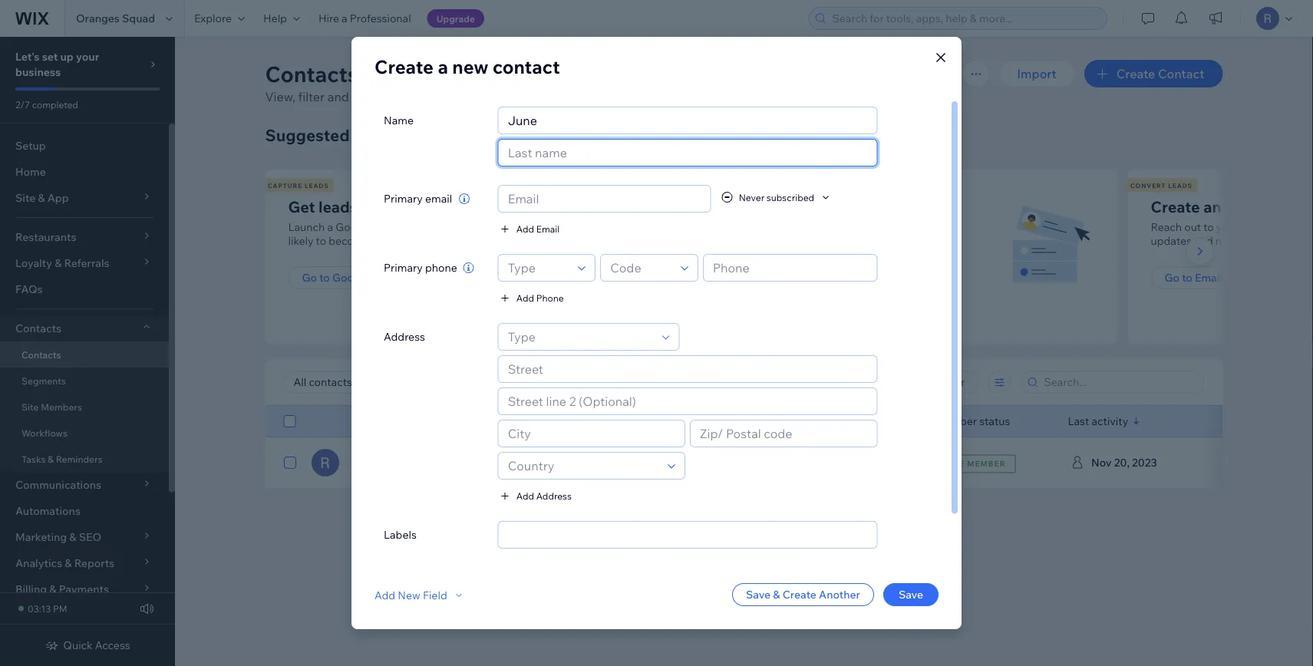 Task type: describe. For each thing, give the bounding box(es) containing it.
grow
[[720, 197, 759, 216]]

1 vertical spatial ads
[[375, 220, 394, 234]]

import button
[[999, 60, 1075, 88]]

go to google ads button
[[288, 266, 406, 289]]

get more contacts
[[699, 182, 780, 189]]

primary phone
[[384, 261, 457, 274]]

manage
[[352, 89, 398, 104]]

email inside create an email campa reach out to your subscribers wit
[[1225, 197, 1265, 216]]

automations link
[[0, 498, 169, 524]]

sidebar element
[[0, 37, 175, 666]]

filter button
[[911, 371, 979, 394]]

filter
[[939, 375, 965, 389]]

subscribed
[[767, 192, 814, 203]]

upgrade button
[[427, 9, 484, 28]]

add inside grow your contact list add contacts by importing them via gmail or a csv file.
[[720, 220, 740, 234]]

to left target on the top of the page
[[449, 220, 459, 234]]

or
[[932, 220, 943, 234]]

0 vertical spatial ads
[[454, 197, 483, 216]]

create contact button
[[1084, 60, 1223, 88]]

quick access button
[[45, 639, 130, 652]]

import for import contacts
[[733, 271, 768, 284]]

Code field
[[606, 255, 676, 281]]

new
[[452, 55, 489, 78]]

more
[[649, 89, 679, 104]]

via
[[884, 220, 898, 234]]

leads. inside get leads with google ads launch a google ads campaign to target people likely to become leads.
[[372, 234, 401, 248]]

add new field
[[375, 588, 447, 602]]

segments link
[[0, 368, 169, 394]]

a inside get leads with google ads launch a google ads campaign to target people likely to become leads.
[[327, 220, 333, 234]]

squad
[[122, 12, 155, 25]]

importing
[[803, 220, 853, 234]]

contact inside grow your contact list add contacts by importing them via gmail or a csv file.
[[799, 197, 855, 216]]

phone inside button
[[536, 292, 564, 304]]

completed
[[32, 99, 78, 110]]

add for add email
[[516, 223, 534, 234]]

import contacts button
[[720, 266, 830, 289]]

customers
[[490, 89, 551, 104]]

professional
[[350, 12, 411, 25]]

0 vertical spatial address
[[384, 330, 425, 343]]

site members link
[[0, 394, 169, 420]]

create for create contact
[[1117, 66, 1155, 81]]

2 horizontal spatial address
[[801, 414, 842, 428]]

ads inside button
[[372, 271, 392, 284]]

faqs
[[15, 282, 43, 296]]

to down launch
[[316, 234, 326, 248]]

add for add phone
[[516, 292, 534, 304]]

1 and from the left
[[328, 89, 349, 104]]

primary for primary email
[[384, 192, 423, 205]]

create a new contact
[[375, 55, 560, 78]]

add email
[[516, 223, 560, 234]]

contacts button
[[0, 315, 169, 342]]

you
[[379, 125, 408, 145]]

target
[[462, 220, 492, 234]]

tasks & reminders link
[[0, 446, 169, 472]]

upgrade
[[436, 13, 475, 24]]

Street line 2 (Optional) field
[[503, 388, 872, 414]]

2023
[[1132, 456, 1157, 469]]

for
[[353, 125, 376, 145]]

list containing get leads with google ads
[[263, 170, 1313, 344]]

suggested
[[265, 125, 350, 145]]

file.
[[744, 234, 762, 248]]

phone
[[425, 261, 457, 274]]

City field
[[503, 421, 680, 447]]

add phone button
[[498, 291, 564, 305]]

save & create another
[[746, 588, 860, 601]]

workflows link
[[0, 420, 169, 446]]

save button
[[883, 583, 939, 606]]

& for save
[[773, 588, 780, 601]]

to down out
[[1182, 271, 1193, 284]]

leads for create
[[1168, 182, 1193, 189]]

add email button
[[498, 222, 560, 236]]

new
[[398, 588, 420, 602]]

people
[[494, 220, 529, 234]]

help button
[[254, 0, 309, 37]]

business
[[15, 65, 61, 79]]

list
[[859, 197, 881, 216]]

contacts view, filter and manage all of your site's customers and leads. learn more
[[265, 60, 679, 104]]

0 vertical spatial member
[[935, 414, 977, 428]]

create inside button
[[783, 588, 817, 601]]

setup
[[15, 139, 46, 152]]

site for site members
[[21, 401, 39, 413]]

never subscribed
[[739, 192, 814, 203]]

primary for primary phone
[[384, 261, 423, 274]]

your inside let's set up your business
[[76, 50, 99, 63]]

a right hire
[[342, 12, 347, 25]]

contacts inside popup button
[[15, 322, 61, 335]]

2 and from the left
[[553, 89, 575, 104]]

capture
[[268, 182, 302, 189]]

likely
[[288, 234, 314, 248]]

tasks
[[21, 453, 46, 465]]

google inside button
[[332, 271, 370, 284]]

grow your contact list add contacts by importing them via gmail or a csv file.
[[720, 197, 951, 248]]

last activity
[[1068, 414, 1128, 428]]

contacts up segments
[[21, 349, 61, 360]]

Email field
[[503, 186, 706, 212]]

go for create
[[1165, 271, 1180, 284]]

set
[[42, 50, 58, 63]]

of
[[417, 89, 428, 104]]

& for tasks
[[48, 453, 54, 465]]

a left new
[[438, 55, 448, 78]]

become
[[329, 234, 370, 248]]

add phone
[[516, 292, 564, 304]]

field
[[423, 588, 447, 602]]

nov
[[1091, 456, 1112, 469]]

save for save
[[899, 588, 923, 601]]

an
[[1204, 197, 1222, 216]]

Street field
[[503, 356, 872, 382]]

last
[[1068, 414, 1089, 428]]

contacts
[[740, 182, 780, 189]]

leads
[[318, 197, 358, 216]]

reminders
[[56, 453, 103, 465]]

your inside create an email campa reach out to your subscribers wit
[[1217, 220, 1239, 234]]

let's set up your business
[[15, 50, 99, 79]]

hire a professional link
[[309, 0, 420, 37]]

contacts
[[743, 220, 786, 234]]

contacts link
[[0, 342, 169, 368]]

2 type field from the top
[[503, 324, 658, 350]]



Task type: vqa. For each thing, say whether or not it's contained in the screenshot.
importing
yes



Task type: locate. For each thing, give the bounding box(es) containing it.
address inside button
[[536, 490, 572, 502]]

never subscribed button
[[721, 190, 833, 204]]

get
[[288, 197, 315, 216]]

faqs link
[[0, 276, 169, 302]]

your right up
[[76, 50, 99, 63]]

suggested for you
[[265, 125, 408, 145]]

create inside create an email campa reach out to your subscribers wit
[[1151, 197, 1200, 216]]

oranges squad
[[76, 12, 155, 25]]

a
[[342, 12, 347, 25], [438, 55, 448, 78], [327, 220, 333, 234], [945, 220, 951, 234]]

another
[[819, 588, 860, 601]]

ads left phone
[[372, 271, 392, 284]]

0 vertical spatial primary
[[384, 192, 423, 205]]

and right customers
[[553, 89, 575, 104]]

google up become
[[336, 220, 373, 234]]

contact up customers
[[493, 55, 560, 78]]

segments
[[21, 375, 66, 386]]

email right an
[[1225, 197, 1265, 216]]

&
[[48, 453, 54, 465], [773, 588, 780, 601]]

1 save from the left
[[746, 588, 771, 601]]

google up campaign
[[397, 197, 451, 216]]

1 horizontal spatial phone
[[667, 414, 700, 428]]

them
[[855, 220, 881, 234]]

your right of
[[431, 89, 456, 104]]

0 vertical spatial phone
[[536, 292, 564, 304]]

0 vertical spatial leads.
[[578, 89, 611, 104]]

None checkbox
[[284, 412, 296, 431]]

add right target on the top of the page
[[516, 223, 534, 234]]

1 vertical spatial site
[[944, 459, 965, 469]]

email left marketing
[[1195, 271, 1223, 284]]

oranges
[[76, 12, 120, 25]]

to inside create an email campa reach out to your subscribers wit
[[1204, 220, 1214, 234]]

create inside button
[[1117, 66, 1155, 81]]

save for save & create another
[[746, 588, 771, 601]]

contact up importing
[[799, 197, 855, 216]]

email right people
[[536, 223, 560, 234]]

with
[[361, 197, 393, 216]]

2 vertical spatial address
[[536, 490, 572, 502]]

email up campaign
[[425, 192, 452, 205]]

03:13
[[28, 603, 51, 614]]

1 vertical spatial type field
[[503, 324, 658, 350]]

0 horizontal spatial phone
[[536, 292, 564, 304]]

0 horizontal spatial contact
[[493, 55, 560, 78]]

0 horizontal spatial email
[[425, 192, 452, 205]]

create left another
[[783, 588, 817, 601]]

go to email marketing
[[1165, 271, 1277, 284]]

more
[[716, 182, 738, 189]]

Type field
[[503, 255, 574, 281], [503, 324, 658, 350]]

import inside button
[[1017, 66, 1057, 81]]

primary left phone
[[384, 261, 423, 274]]

create up all
[[375, 55, 434, 78]]

add left new
[[375, 588, 395, 602]]

create an email campa reach out to your subscribers wit
[[1151, 197, 1313, 248]]

2 primary from the top
[[384, 261, 423, 274]]

access
[[95, 639, 130, 652]]

create up reach
[[1151, 197, 1200, 216]]

1 vertical spatial phone
[[667, 414, 700, 428]]

rubyanndersson@gmail.com
[[534, 456, 679, 469]]

0 vertical spatial &
[[48, 453, 54, 465]]

site member
[[944, 459, 1006, 469]]

home
[[15, 165, 46, 178]]

save inside button
[[899, 588, 923, 601]]

save inside button
[[746, 588, 771, 601]]

add down add email button
[[516, 292, 534, 304]]

filter
[[298, 89, 325, 104]]

let's
[[15, 50, 40, 63]]

leads. inside contacts view, filter and manage all of your site's customers and leads. learn more
[[578, 89, 611, 104]]

nov 20, 2023
[[1091, 456, 1157, 469]]

automations
[[15, 504, 81, 518]]

2 go from the left
[[1165, 271, 1180, 284]]

& left another
[[773, 588, 780, 601]]

a inside grow your contact list add contacts by importing them via gmail or a csv file.
[[945, 220, 951, 234]]

0 horizontal spatial and
[[328, 89, 349, 104]]

leads right convert
[[1168, 182, 1193, 189]]

home link
[[0, 159, 169, 185]]

gmail
[[901, 220, 930, 234]]

members
[[41, 401, 82, 413]]

1 go from the left
[[302, 271, 317, 284]]

primary
[[384, 192, 423, 205], [384, 261, 423, 274]]

2 vertical spatial google
[[332, 271, 370, 284]]

0 horizontal spatial leads
[[305, 182, 329, 189]]

hire
[[318, 12, 339, 25]]

1 horizontal spatial address
[[536, 490, 572, 502]]

leads up get at the top of page
[[305, 182, 329, 189]]

1 horizontal spatial leads
[[1168, 182, 1193, 189]]

leads for get
[[305, 182, 329, 189]]

0 horizontal spatial import
[[733, 271, 768, 284]]

your
[[76, 50, 99, 63], [431, 89, 456, 104], [763, 197, 796, 216], [1217, 220, 1239, 234]]

1 horizontal spatial email
[[1225, 197, 1265, 216]]

create for create an email campa reach out to your subscribers wit
[[1151, 197, 1200, 216]]

1 horizontal spatial contact
[[799, 197, 855, 216]]

site
[[21, 401, 39, 413], [944, 459, 965, 469]]

site for site member
[[944, 459, 965, 469]]

email
[[536, 223, 560, 234], [1195, 271, 1223, 284], [534, 414, 561, 428]]

learn
[[614, 89, 646, 104]]

1 type field from the top
[[503, 255, 574, 281]]

0 vertical spatial email
[[536, 223, 560, 234]]

google down become
[[332, 271, 370, 284]]

1 vertical spatial contact
[[799, 197, 855, 216]]

site inside "sidebar" element
[[21, 401, 39, 413]]

primary up campaign
[[384, 192, 423, 205]]

email inside list
[[1195, 271, 1223, 284]]

2 save from the left
[[899, 588, 923, 601]]

your inside grow your contact list add contacts by importing them via gmail or a csv file.
[[763, 197, 796, 216]]

0 horizontal spatial site
[[21, 401, 39, 413]]

out
[[1185, 220, 1201, 234]]

& right 'tasks'
[[48, 453, 54, 465]]

First name field
[[503, 107, 872, 134]]

import inside import contacts button
[[733, 271, 768, 284]]

google
[[397, 197, 451, 216], [336, 220, 373, 234], [332, 271, 370, 284]]

1 vertical spatial primary
[[384, 261, 423, 274]]

go down 'likely'
[[302, 271, 317, 284]]

quick
[[63, 639, 93, 652]]

2/7
[[15, 99, 30, 110]]

add inside button
[[516, 490, 534, 502]]

contact
[[1158, 66, 1205, 81]]

site's
[[459, 89, 487, 104]]

add up csv on the top
[[720, 220, 740, 234]]

member status
[[935, 414, 1010, 428]]

to down become
[[319, 271, 330, 284]]

1 horizontal spatial go
[[1165, 271, 1180, 284]]

None checkbox
[[284, 454, 296, 472]]

1 horizontal spatial &
[[773, 588, 780, 601]]

0 horizontal spatial go
[[302, 271, 317, 284]]

Country field
[[503, 453, 663, 479]]

& inside "sidebar" element
[[48, 453, 54, 465]]

save & create another button
[[732, 583, 874, 606]]

1 primary from the top
[[384, 192, 423, 205]]

a right or
[[945, 220, 951, 234]]

up
[[60, 50, 74, 63]]

and right filter
[[328, 89, 349, 104]]

add new field button
[[375, 588, 466, 602]]

Search for tools, apps, help & more... field
[[828, 8, 1102, 29]]

your up the contacts
[[763, 197, 796, 216]]

0 vertical spatial import
[[1017, 66, 1057, 81]]

Phone field
[[708, 255, 872, 281]]

quick access
[[63, 639, 130, 652]]

1 horizontal spatial site
[[944, 459, 965, 469]]

your inside contacts view, filter and manage all of your site's customers and leads. learn more
[[431, 89, 456, 104]]

1 vertical spatial google
[[336, 220, 373, 234]]

leads. down with
[[372, 234, 401, 248]]

pm
[[53, 603, 67, 614]]

go to google ads
[[302, 271, 392, 284]]

save
[[746, 588, 771, 601], [899, 588, 923, 601]]

1 vertical spatial email
[[1195, 271, 1223, 284]]

contacts down faqs
[[15, 322, 61, 335]]

get leads with google ads launch a google ads campaign to target people likely to become leads.
[[288, 197, 529, 248]]

contacts inside contacts view, filter and manage all of your site's customers and leads. learn more
[[265, 60, 359, 87]]

email up country field
[[534, 414, 561, 428]]

Last name field
[[503, 140, 872, 166]]

member down status
[[967, 459, 1006, 469]]

Search... field
[[1040, 372, 1199, 393]]

1 horizontal spatial import
[[1017, 66, 1057, 81]]

import for import
[[1017, 66, 1057, 81]]

1 vertical spatial &
[[773, 588, 780, 601]]

primary email
[[384, 192, 452, 205]]

1 vertical spatial member
[[967, 459, 1006, 469]]

1 horizontal spatial leads.
[[578, 89, 611, 104]]

add for add new field
[[375, 588, 395, 602]]

member left status
[[935, 414, 977, 428]]

to right out
[[1204, 220, 1214, 234]]

ads down with
[[375, 220, 394, 234]]

add address
[[516, 490, 572, 502]]

create left contact
[[1117, 66, 1155, 81]]

2 leads from the left
[[1168, 182, 1193, 189]]

contacts inside button
[[770, 271, 816, 284]]

email
[[425, 192, 452, 205], [1225, 197, 1265, 216]]

0 horizontal spatial save
[[746, 588, 771, 601]]

0 horizontal spatial address
[[384, 330, 425, 343]]

Zip/ Postal code field
[[695, 421, 872, 447]]

workflows
[[21, 427, 68, 439]]

1 horizontal spatial save
[[899, 588, 923, 601]]

add address button
[[498, 489, 572, 503]]

Unsaved view field
[[289, 372, 396, 393]]

go down reach
[[1165, 271, 1180, 284]]

contacts up filter
[[265, 60, 359, 87]]

0 vertical spatial google
[[397, 197, 451, 216]]

create contact
[[1117, 66, 1205, 81]]

list
[[263, 170, 1313, 344]]

ruby anderson image
[[311, 449, 339, 477]]

1 vertical spatial address
[[801, 414, 842, 428]]

go for get
[[302, 271, 317, 284]]

your down an
[[1217, 220, 1239, 234]]

0 vertical spatial contact
[[493, 55, 560, 78]]

0 horizontal spatial leads.
[[372, 234, 401, 248]]

add for add address
[[516, 490, 534, 502]]

status
[[980, 414, 1010, 428]]

0 horizontal spatial &
[[48, 453, 54, 465]]

contacts down by
[[770, 271, 816, 284]]

csv
[[720, 234, 742, 248]]

import contacts
[[733, 271, 816, 284]]

leads. left learn
[[578, 89, 611, 104]]

1 leads from the left
[[305, 182, 329, 189]]

type field up add phone
[[503, 255, 574, 281]]

subscribers
[[1241, 220, 1300, 234]]

1 horizontal spatial and
[[553, 89, 575, 104]]

site down member status
[[944, 459, 965, 469]]

phone down street field
[[667, 414, 700, 428]]

20,
[[1114, 456, 1129, 469]]

ads up target on the top of the page
[[454, 197, 483, 216]]

type field down add phone
[[503, 324, 658, 350]]

capture leads
[[268, 182, 329, 189]]

phone down add email
[[536, 292, 564, 304]]

marketing
[[1225, 271, 1277, 284]]

member
[[935, 414, 977, 428], [967, 459, 1006, 469]]

2 vertical spatial email
[[534, 414, 561, 428]]

None field
[[513, 522, 872, 548]]

a down leads
[[327, 220, 333, 234]]

1 vertical spatial import
[[733, 271, 768, 284]]

1 vertical spatial leads.
[[372, 234, 401, 248]]

activity
[[1092, 414, 1128, 428]]

0 vertical spatial site
[[21, 401, 39, 413]]

2 vertical spatial ads
[[372, 271, 392, 284]]

site down segments
[[21, 401, 39, 413]]

reach
[[1151, 220, 1182, 234]]

create for create a new contact
[[375, 55, 434, 78]]

address
[[384, 330, 425, 343], [801, 414, 842, 428], [536, 490, 572, 502]]

go to email marketing button
[[1151, 266, 1291, 289]]

hire a professional
[[318, 12, 411, 25]]

create
[[375, 55, 434, 78], [1117, 66, 1155, 81], [1151, 197, 1200, 216], [783, 588, 817, 601]]

& inside button
[[773, 588, 780, 601]]

and
[[328, 89, 349, 104], [553, 89, 575, 104]]

add down country field
[[516, 490, 534, 502]]

0 vertical spatial type field
[[503, 255, 574, 281]]



